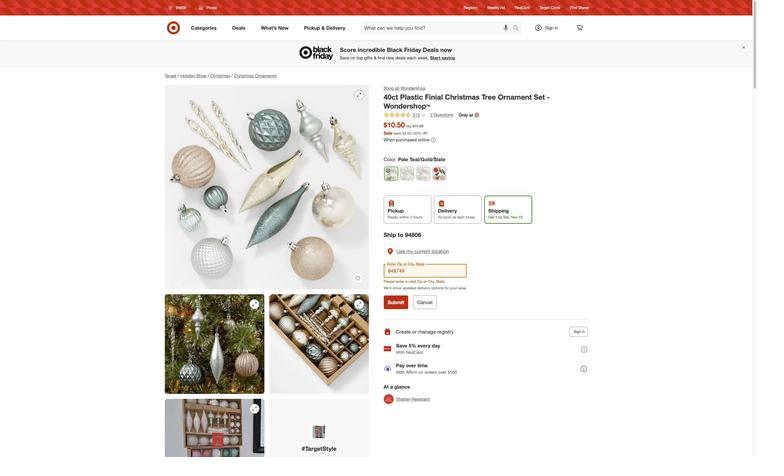 Task type: vqa. For each thing, say whether or not it's contained in the screenshot.
Score
yes



Task type: locate. For each thing, give the bounding box(es) containing it.
2 horizontal spatial christmas
[[445, 93, 480, 101]]

0 vertical spatial a
[[406, 279, 408, 284]]

40ct plastic finial christmas tree ornament set - wondershop™, 3 of 7 image
[[269, 294, 369, 394]]

1 vertical spatial shop
[[384, 85, 394, 91]]

only
[[459, 112, 468, 118]]

1 vertical spatial delivery
[[438, 208, 457, 214]]

1 horizontal spatial 94806
[[405, 231, 422, 238]]

target for target / holiday shop / christmas / christmas ornaments
[[165, 73, 177, 78]]

#targetstyle preview 1 image
[[313, 426, 325, 438]]

week.
[[418, 55, 429, 60]]

as
[[438, 215, 442, 219]]

a left valid
[[406, 279, 408, 284]]

1 vertical spatial redcard
[[406, 350, 423, 355]]

1 vertical spatial on
[[419, 369, 424, 375]]

0 horizontal spatial over
[[406, 362, 416, 368]]

1 horizontal spatial target
[[540, 5, 550, 10]]

please enter a valid zip or city, state we'll show updated delivery options for your area.
[[384, 279, 467, 290]]

sign
[[545, 25, 554, 30], [574, 329, 581, 334]]

delivery as soon as 6pm today
[[438, 208, 475, 219]]

options
[[431, 286, 444, 290]]

start
[[430, 55, 441, 60]]

or right create
[[412, 328, 417, 335]]

create
[[396, 328, 411, 335]]

1 vertical spatial &
[[374, 55, 377, 60]]

redcard right ad
[[515, 5, 530, 10]]

1 vertical spatial in
[[582, 329, 585, 334]]

christmas left ornaments
[[234, 73, 254, 78]]

friday
[[404, 46, 421, 53]]

&
[[322, 25, 325, 31], [374, 55, 377, 60]]

christmas ornaments link
[[234, 73, 277, 78]]

0 vertical spatial with
[[396, 350, 405, 355]]

$
[[403, 131, 404, 136]]

1 vertical spatial deals
[[423, 46, 439, 53]]

0 vertical spatial redcard
[[515, 5, 530, 10]]

redcard link
[[515, 5, 530, 10]]

use my current location link
[[384, 243, 467, 259]]

1 horizontal spatial delivery
[[438, 208, 457, 214]]

score
[[340, 46, 356, 53]]

with up pay
[[396, 350, 405, 355]]

1 vertical spatial with
[[396, 369, 405, 375]]

reg
[[406, 124, 412, 129]]

delivery up "soon"
[[438, 208, 457, 214]]

plastic
[[400, 93, 423, 101]]

wondershop
[[401, 85, 425, 91]]

1 vertical spatial save
[[396, 342, 408, 349]]

0 vertical spatial target
[[540, 5, 550, 10]]

weekly
[[488, 5, 500, 10]]

94806 right to
[[405, 231, 422, 238]]

0 horizontal spatial sign
[[545, 25, 554, 30]]

94806 left pinole dropdown button
[[176, 5, 186, 10]]

0 horizontal spatial target
[[165, 73, 177, 78]]

find stores
[[570, 5, 589, 10]]

with inside save 5% every day with redcard
[[396, 350, 405, 355]]

location
[[432, 248, 449, 254]]

0 horizontal spatial /
[[178, 73, 179, 78]]

0 horizontal spatial on
[[351, 55, 356, 60]]

target / holiday shop / christmas / christmas ornaments
[[165, 73, 277, 78]]

shop
[[196, 73, 207, 78], [384, 85, 394, 91]]

1 vertical spatial target
[[165, 73, 177, 78]]

0 vertical spatial sign in
[[545, 25, 559, 30]]

1 horizontal spatial sign in
[[574, 329, 585, 334]]

gifts
[[364, 55, 373, 60]]

glance
[[394, 384, 410, 390]]

1 horizontal spatial over
[[438, 369, 447, 375]]

1 horizontal spatial pickup
[[388, 208, 404, 214]]

1 horizontal spatial shop
[[384, 85, 394, 91]]

1 with from the top
[[396, 350, 405, 355]]

2 horizontal spatial /
[[231, 73, 233, 78]]

ship to 94806
[[384, 231, 422, 238]]

1 horizontal spatial &
[[374, 55, 377, 60]]

1 horizontal spatial on
[[419, 369, 424, 375]]

all
[[395, 85, 400, 91]]

0 horizontal spatial &
[[322, 25, 325, 31]]

0 horizontal spatial sign in
[[545, 25, 559, 30]]

submit
[[388, 299, 404, 305]]

2 with from the top
[[396, 369, 405, 375]]

target left the holiday
[[165, 73, 177, 78]]

0 horizontal spatial shop
[[196, 73, 207, 78]]

18
[[519, 215, 523, 219]]

redcard inside save 5% every day with redcard
[[406, 350, 423, 355]]

0 vertical spatial delivery
[[326, 25, 345, 31]]

3 questions link
[[428, 112, 454, 119]]

1 horizontal spatial deals
[[423, 46, 439, 53]]

/ right christmas link
[[231, 73, 233, 78]]

$10.50 reg $15.00 sale save $ 4.50 ( 30 % off )
[[384, 120, 428, 136]]

it
[[496, 215, 498, 219]]

on left top
[[351, 55, 356, 60]]

1 horizontal spatial in
[[582, 329, 585, 334]]

circle
[[551, 5, 561, 10]]

shop left all
[[384, 85, 394, 91]]

or
[[424, 279, 427, 284], [412, 328, 417, 335]]

at
[[384, 384, 389, 390]]

save down score
[[340, 55, 349, 60]]

deals
[[232, 25, 246, 31], [423, 46, 439, 53]]

1 vertical spatial over
[[438, 369, 447, 375]]

with
[[396, 350, 405, 355], [396, 369, 405, 375]]

0 vertical spatial sign
[[545, 25, 554, 30]]

purchased
[[396, 137, 417, 142]]

0 vertical spatial in
[[555, 25, 559, 30]]

in
[[555, 25, 559, 30], [582, 329, 585, 334]]

delivery up score
[[326, 25, 345, 31]]

0 vertical spatial deals
[[232, 25, 246, 31]]

0 horizontal spatial deals
[[232, 25, 246, 31]]

0 horizontal spatial a
[[390, 384, 393, 390]]

off
[[422, 131, 427, 136]]

/ right target link
[[178, 73, 179, 78]]

your
[[450, 286, 458, 290]]

0 vertical spatial 94806
[[176, 5, 186, 10]]

0 horizontal spatial 94806
[[176, 5, 186, 10]]

registry link
[[464, 5, 478, 10]]

-
[[547, 93, 550, 101]]

a
[[406, 279, 408, 284], [390, 384, 393, 390]]

saving
[[442, 55, 455, 60]]

1 horizontal spatial save
[[396, 342, 408, 349]]

1 vertical spatial or
[[412, 328, 417, 335]]

1 horizontal spatial christmas
[[234, 73, 254, 78]]

redcard down 5%
[[406, 350, 423, 355]]

1 horizontal spatial or
[[424, 279, 427, 284]]

delivery
[[326, 25, 345, 31], [438, 208, 457, 214]]

on down time
[[419, 369, 424, 375]]

cancel button
[[413, 295, 437, 309]]

questions
[[434, 112, 454, 117]]

at
[[469, 112, 473, 118]]

or right zip
[[424, 279, 427, 284]]

0 horizontal spatial redcard
[[406, 350, 423, 355]]

1 vertical spatial 94806
[[405, 231, 422, 238]]

with down pay
[[396, 369, 405, 375]]

What can we help you find? suggestions appear below search field
[[361, 21, 515, 35]]

1 horizontal spatial /
[[208, 73, 209, 78]]

enter
[[396, 279, 405, 284]]

when purchased online
[[384, 137, 430, 142]]

soon
[[443, 215, 452, 219]]

christmas
[[210, 73, 230, 78], [234, 73, 254, 78], [445, 93, 480, 101]]

0 vertical spatial over
[[406, 362, 416, 368]]

candy champagne image
[[401, 167, 414, 180]]

1 vertical spatial a
[[390, 384, 393, 390]]

by
[[499, 215, 503, 219]]

sign in link
[[530, 21, 568, 35]]

city,
[[428, 279, 435, 284]]

0 horizontal spatial save
[[340, 55, 349, 60]]

1 vertical spatial pickup
[[388, 208, 404, 214]]

/ left christmas link
[[208, 73, 209, 78]]

0 vertical spatial pickup
[[304, 25, 320, 31]]

target for target circle
[[540, 5, 550, 10]]

0 vertical spatial on
[[351, 55, 356, 60]]

shop inside shop all wondershop 40ct plastic finial christmas tree ornament set - wondershop™
[[384, 85, 394, 91]]

over up the affirm
[[406, 362, 416, 368]]

red/green/gold image
[[433, 167, 446, 180]]

on inside the pay over time with affirm on orders over $100
[[419, 369, 424, 375]]

0 vertical spatial &
[[322, 25, 325, 31]]

%
[[418, 131, 421, 136]]

0 horizontal spatial or
[[412, 328, 417, 335]]

target link
[[165, 73, 177, 78]]

a inside the please enter a valid zip or city, state we'll show updated delivery options for your area.
[[406, 279, 408, 284]]

1 horizontal spatial sign
[[574, 329, 581, 334]]

0 vertical spatial save
[[340, 55, 349, 60]]

deals
[[396, 55, 406, 60]]

online
[[418, 137, 430, 142]]

on inside score incredible black friday deals now save on top gifts & find new deals each week. start saving
[[351, 55, 356, 60]]

christmas right holiday shop link
[[210, 73, 230, 78]]

a right at
[[390, 384, 393, 390]]

get
[[489, 215, 495, 219]]

redcard
[[515, 5, 530, 10], [406, 350, 423, 355]]

0 vertical spatial or
[[424, 279, 427, 284]]

christmas up the only at the top right
[[445, 93, 480, 101]]

over
[[406, 362, 416, 368], [438, 369, 447, 375]]

1 vertical spatial sign in
[[574, 329, 585, 334]]

pickup inside the pickup ready within 2 hours
[[388, 208, 404, 214]]

deals left what's
[[232, 25, 246, 31]]

tree
[[482, 93, 496, 101]]

None text field
[[384, 264, 467, 277]]

3
[[430, 112, 433, 117]]

pay over time with affirm on orders over $100
[[396, 362, 457, 375]]

30
[[414, 131, 418, 136]]

over left $100
[[438, 369, 447, 375]]

pickup for &
[[304, 25, 320, 31]]

we'll
[[384, 286, 392, 290]]

shop right the holiday
[[196, 73, 207, 78]]

image gallery element
[[165, 85, 369, 457]]

save left 5%
[[396, 342, 408, 349]]

pickup right "new"
[[304, 25, 320, 31]]

manage
[[418, 328, 436, 335]]

with inside the pay over time with affirm on orders over $100
[[396, 369, 405, 375]]

sat,
[[504, 215, 510, 219]]

target left circle
[[540, 5, 550, 10]]

0 horizontal spatial pickup
[[304, 25, 320, 31]]

categories
[[191, 25, 217, 31]]

1 vertical spatial sign
[[574, 329, 581, 334]]

1 horizontal spatial a
[[406, 279, 408, 284]]

deals up the start
[[423, 46, 439, 53]]

delivery inside delivery as soon as 6pm today
[[438, 208, 457, 214]]

pickup up ready
[[388, 208, 404, 214]]



Task type: describe. For each thing, give the bounding box(es) containing it.
holiday shop link
[[181, 73, 207, 78]]

now
[[441, 46, 452, 53]]

pink/champagne image
[[417, 167, 430, 180]]

0 horizontal spatial in
[[555, 25, 559, 30]]

pale
[[398, 156, 408, 162]]

submit button
[[384, 295, 408, 309]]

today
[[466, 215, 475, 219]]

find
[[570, 5, 578, 10]]

ornaments
[[255, 73, 277, 78]]

0 horizontal spatial christmas
[[210, 73, 230, 78]]

teal/gold/slate
[[410, 156, 446, 162]]

pinole
[[207, 5, 217, 10]]

40ct plastic finial christmas tree ornament set - wondershop™, 2 of 7 image
[[165, 294, 264, 394]]

shatter-resistant button
[[384, 392, 430, 406]]

top
[[357, 55, 363, 60]]

pinole button
[[195, 2, 221, 13]]

registry
[[438, 328, 454, 335]]

shop all wondershop 40ct plastic finial christmas tree ornament set - wondershop™
[[384, 85, 550, 110]]

registry
[[464, 5, 478, 10]]

3 / from the left
[[231, 73, 233, 78]]

within
[[399, 215, 409, 219]]

christmas link
[[210, 73, 230, 78]]

score incredible black friday deals now save on top gifts & find new deals each week. start saving
[[340, 46, 455, 60]]

in inside "button"
[[582, 329, 585, 334]]

pale teal/gold/slate image
[[385, 167, 398, 180]]

save inside score incredible black friday deals now save on top gifts & find new deals each week. start saving
[[340, 55, 349, 60]]

40ct plastic finial christmas tree ornament set - wondershop™, 1 of 7 image
[[165, 85, 369, 289]]

every
[[418, 342, 431, 349]]

cancel
[[417, 299, 433, 305]]

or inside the please enter a valid zip or city, state we'll show updated delivery options for your area.
[[424, 279, 427, 284]]

color
[[384, 156, 396, 162]]

create or manage registry
[[396, 328, 454, 335]]

affirm
[[406, 369, 417, 375]]

3 questions
[[430, 112, 454, 117]]

pickup & delivery
[[304, 25, 345, 31]]

nov
[[511, 215, 518, 219]]

pay
[[396, 362, 405, 368]]

$100
[[448, 369, 457, 375]]

at a glance
[[384, 384, 410, 390]]

215
[[413, 112, 420, 118]]

show
[[393, 286, 402, 290]]

stores
[[579, 5, 589, 10]]

2 / from the left
[[208, 73, 209, 78]]

shatter-resistant
[[396, 396, 430, 402]]

sign inside "button"
[[574, 329, 581, 334]]

categories link
[[186, 21, 225, 35]]

hours
[[413, 215, 423, 219]]

use
[[397, 248, 405, 254]]

set
[[534, 93, 545, 101]]

deals inside score incredible black friday deals now save on top gifts & find new deals each week. start saving
[[423, 46, 439, 53]]

photo from @gala_mk85, 4 of 7 image
[[165, 399, 264, 457]]

use my current location
[[397, 248, 449, 254]]

shatter-
[[396, 396, 412, 402]]

$10.50
[[384, 120, 405, 129]]

sign in inside "button"
[[574, 329, 585, 334]]

when
[[384, 137, 395, 142]]

target circle
[[540, 5, 561, 10]]

what's
[[261, 25, 277, 31]]

deals inside deals link
[[232, 25, 246, 31]]

ready
[[388, 215, 398, 219]]

94806 button
[[165, 2, 193, 13]]

1 / from the left
[[178, 73, 179, 78]]

each
[[407, 55, 417, 60]]

holiday
[[181, 73, 195, 78]]

zip
[[417, 279, 423, 284]]

incredible
[[358, 46, 385, 53]]

updated
[[403, 286, 416, 290]]

94806 inside dropdown button
[[176, 5, 186, 10]]

only at
[[459, 112, 473, 118]]

215 link
[[384, 112, 426, 119]]

40ct
[[384, 93, 398, 101]]

0 vertical spatial shop
[[196, 73, 207, 78]]

4.50
[[404, 131, 412, 136]]

shipping
[[489, 208, 509, 214]]

save 5% every day with redcard
[[396, 342, 440, 355]]

christmas inside shop all wondershop 40ct plastic finial christmas tree ornament set - wondershop™
[[445, 93, 480, 101]]

pickup for ready
[[388, 208, 404, 214]]

ornament
[[498, 93, 532, 101]]

new
[[386, 55, 394, 60]]

sale
[[384, 130, 393, 136]]

time
[[418, 362, 428, 368]]

5%
[[409, 342, 416, 349]]

1 horizontal spatial redcard
[[515, 5, 530, 10]]

(
[[413, 131, 414, 136]]

new
[[278, 25, 289, 31]]

find
[[378, 55, 385, 60]]

save
[[394, 131, 402, 136]]

& inside score incredible black friday deals now save on top gifts & find new deals each week. start saving
[[374, 55, 377, 60]]

0 horizontal spatial delivery
[[326, 25, 345, 31]]

)
[[427, 131, 428, 136]]

orders
[[425, 369, 437, 375]]

resistant
[[412, 396, 430, 402]]

save inside save 5% every day with redcard
[[396, 342, 408, 349]]

black
[[387, 46, 403, 53]]

pickup & delivery link
[[299, 21, 353, 35]]

2
[[410, 215, 412, 219]]

please
[[384, 279, 395, 284]]

sign in button
[[570, 327, 588, 337]]

area.
[[459, 286, 467, 290]]



